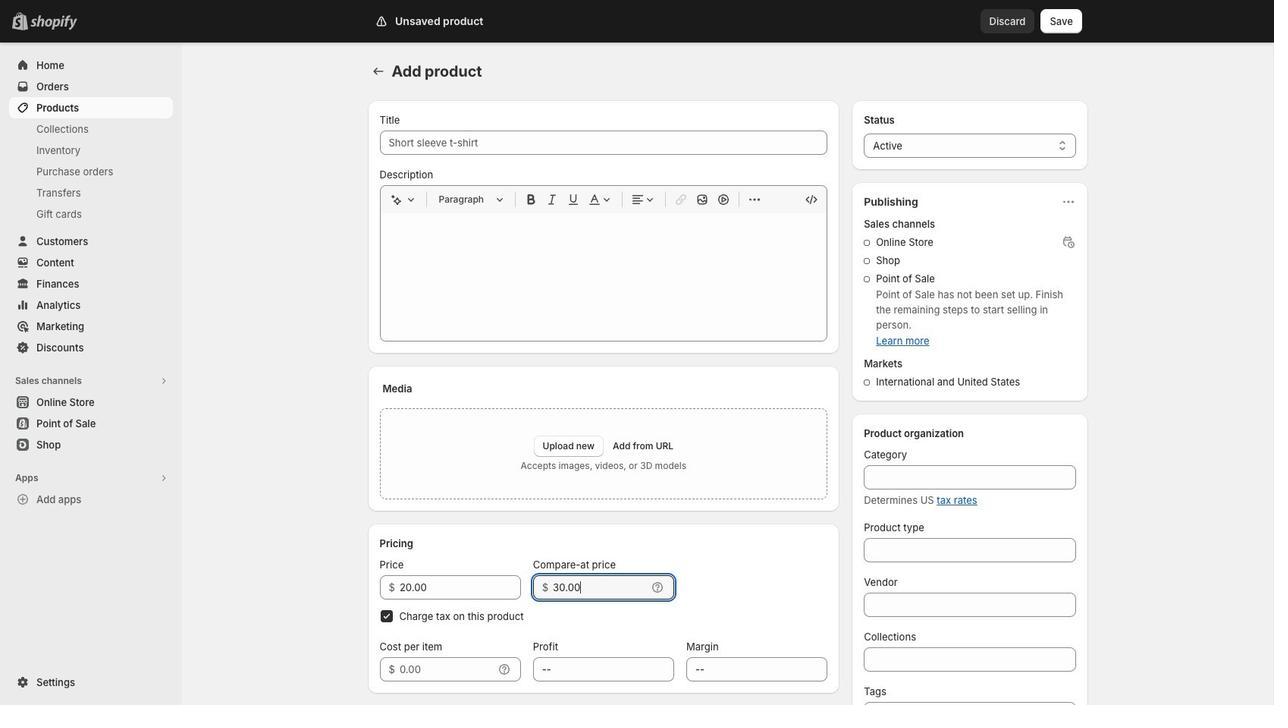 Task type: locate. For each thing, give the bounding box(es) containing it.
0 vertical spatial   text field
[[400, 575, 521, 600]]

None text field
[[865, 465, 1076, 489], [865, 538, 1076, 562], [865, 647, 1076, 672], [533, 657, 675, 681], [687, 657, 828, 681], [865, 465, 1076, 489], [865, 538, 1076, 562], [865, 647, 1076, 672], [533, 657, 675, 681], [687, 657, 828, 681]]

1 vertical spatial   text field
[[400, 657, 494, 681]]

None text field
[[865, 593, 1076, 617], [865, 702, 1076, 705], [865, 593, 1076, 617], [865, 702, 1076, 705]]

Short sleeve t-shirt text field
[[380, 131, 828, 155]]

1   text field from the top
[[400, 575, 521, 600]]

  text field
[[400, 575, 521, 600], [400, 657, 494, 681]]



Task type: vqa. For each thing, say whether or not it's contained in the screenshot.
My Store image on the top right of the page
no



Task type: describe. For each thing, give the bounding box(es) containing it.
2   text field from the top
[[400, 657, 494, 681]]

  text field
[[553, 575, 647, 600]]

shopify image
[[33, 15, 80, 30]]



